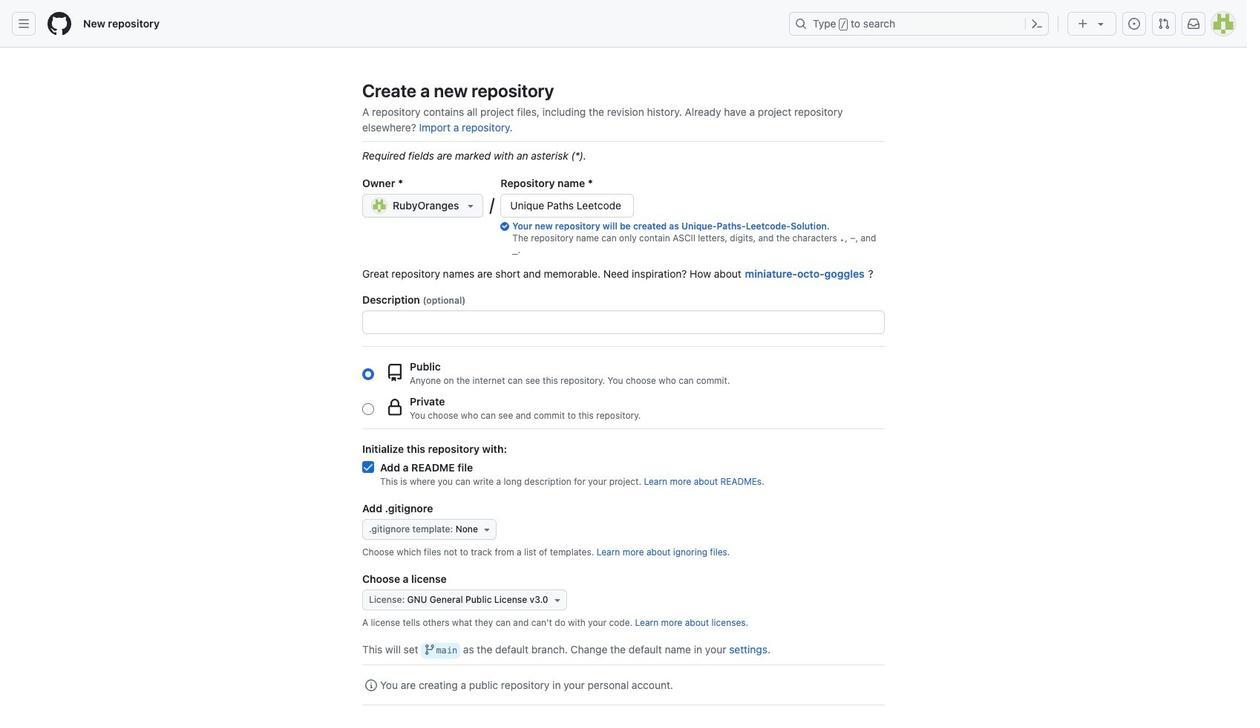 Task type: vqa. For each thing, say whether or not it's contained in the screenshot.
person
no



Task type: locate. For each thing, give the bounding box(es) containing it.
command palette image
[[1032, 18, 1044, 30]]

1 horizontal spatial triangle down image
[[552, 594, 563, 606]]

None radio
[[362, 368, 374, 380]]

plus image
[[1078, 18, 1090, 30]]

None checkbox
[[362, 461, 374, 473]]

check circle fill image
[[501, 222, 510, 231]]

0 vertical spatial triangle down image
[[481, 524, 493, 536]]

None radio
[[362, 403, 374, 415]]

Description text field
[[363, 311, 885, 334]]

0 horizontal spatial triangle down image
[[465, 200, 477, 212]]

repo image
[[386, 364, 404, 381]]

triangle down image
[[481, 524, 493, 536], [552, 594, 563, 606]]

git branch image
[[424, 644, 436, 656]]

homepage image
[[48, 12, 71, 36]]

notifications image
[[1188, 18, 1200, 30]]

None text field
[[502, 195, 634, 217]]

triangle down image
[[1096, 18, 1107, 30], [465, 200, 477, 212]]

0 horizontal spatial triangle down image
[[481, 524, 493, 536]]

0 vertical spatial triangle down image
[[1096, 18, 1107, 30]]



Task type: describe. For each thing, give the bounding box(es) containing it.
sc 9kayk9 0 image
[[365, 680, 377, 692]]

1 vertical spatial triangle down image
[[552, 594, 563, 606]]

git pull request image
[[1159, 18, 1171, 30]]

1 horizontal spatial triangle down image
[[1096, 18, 1107, 30]]

1 vertical spatial triangle down image
[[465, 200, 477, 212]]

lock image
[[386, 398, 404, 416]]

issue opened image
[[1129, 18, 1141, 30]]



